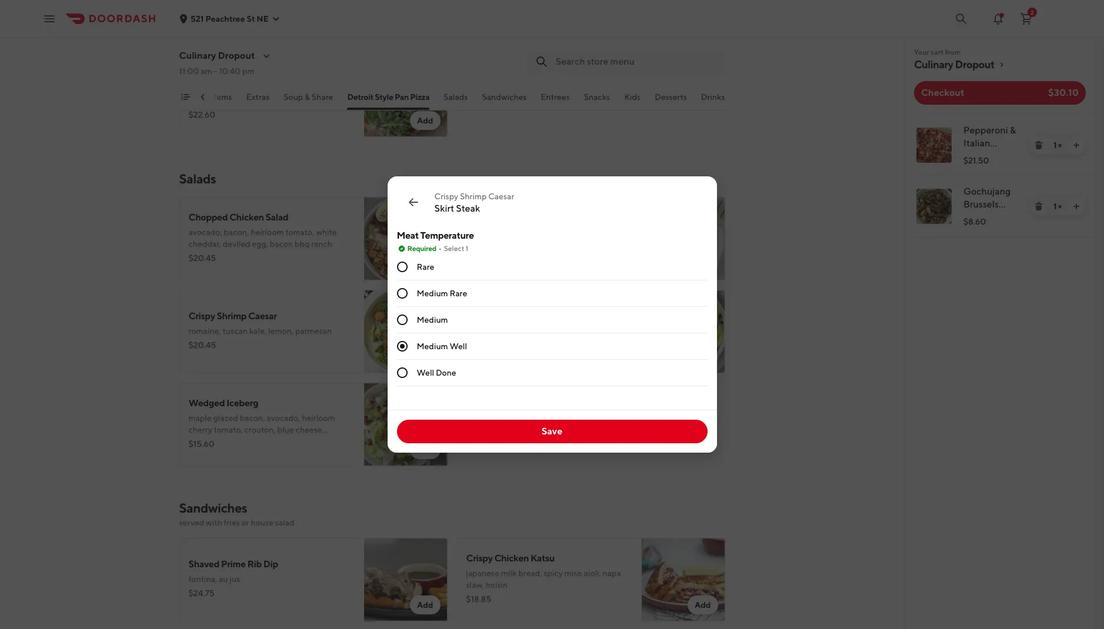 Task type: locate. For each thing, give the bounding box(es) containing it.
1 horizontal spatial white
[[533, 239, 554, 249]]

0 vertical spatial bacon,
[[224, 228, 249, 237]]

pm
[[242, 66, 254, 76]]

1 horizontal spatial shrimp
[[460, 192, 487, 201]]

chicken for crispy
[[494, 553, 529, 564]]

0 vertical spatial heirloom
[[251, 228, 284, 237]]

1 vertical spatial ×
[[1058, 202, 1062, 211]]

chicken up deviled
[[229, 212, 264, 223]]

$20.45 down chopped
[[189, 254, 216, 263]]

rare
[[417, 262, 434, 272], [450, 289, 467, 298]]

well left done
[[417, 368, 434, 378]]

2 × from the top
[[1058, 202, 1062, 211]]

1 vertical spatial medium
[[417, 315, 448, 325]]

0 vertical spatial rare
[[417, 262, 434, 272]]

0 horizontal spatial tomato,
[[214, 425, 243, 435]]

1 add one to cart image from the top
[[1072, 141, 1081, 150]]

deviled
[[223, 239, 250, 249]]

2 1 × from the top
[[1053, 202, 1062, 211]]

sandwiches inside sandwiches served with fries or house salad
[[179, 501, 247, 516]]

1 vertical spatial caesar
[[248, 311, 277, 322]]

0 vertical spatial medium
[[417, 289, 448, 298]]

well
[[450, 342, 467, 351], [417, 368, 434, 378]]

pizza inside black truffle mushroom pizza smoked onion alfredo, mozzarella cheese, arugula $22.60
[[289, 68, 311, 79]]

2 vertical spatial crispy
[[466, 553, 493, 564]]

&
[[305, 92, 310, 102], [1010, 125, 1016, 136], [541, 212, 547, 223]]

pizza right pan
[[410, 92, 430, 102]]

0 vertical spatial shrimp
[[460, 192, 487, 201]]

0 vertical spatial white
[[316, 228, 337, 237]]

2 horizontal spatial pizza
[[963, 164, 986, 175]]

add one to cart image for gochujang brussels sprouts
[[1072, 202, 1081, 211]]

0 vertical spatial ×
[[1058, 141, 1062, 150]]

1 horizontal spatial cheddar,
[[555, 239, 588, 249]]

ranch
[[311, 239, 332, 249], [507, 326, 528, 336]]

medium rare
[[417, 289, 467, 298]]

ne
[[257, 14, 269, 23]]

cheddar, down chopped
[[189, 239, 221, 249]]

culinary up 11:00
[[179, 50, 216, 61]]

salads button
[[444, 91, 468, 110]]

& right pepperoni at the top of the page
[[1010, 125, 1016, 136]]

0 vertical spatial avocado,
[[189, 228, 222, 237]]

1 horizontal spatial chicken
[[494, 553, 529, 564]]

$20.45
[[189, 17, 216, 26], [189, 254, 216, 263], [189, 341, 216, 350]]

pepperoni & italian sausage pizza image
[[641, 0, 725, 44], [916, 128, 952, 163]]

heirloom up cheese
[[302, 413, 335, 423]]

medium
[[417, 289, 448, 298], [417, 315, 448, 325], [417, 342, 448, 351]]

0 horizontal spatial cheddar,
[[189, 239, 221, 249]]

0 vertical spatial crispy
[[434, 192, 458, 201]]

well done
[[417, 368, 456, 378]]

shrimp inside crispy shrimp caesar skirt steak
[[460, 192, 487, 201]]

pistachio,
[[592, 228, 628, 237]]

sandwiches right salads button
[[482, 92, 527, 102]]

sandwiches for sandwiches served with fries or house salad
[[179, 501, 247, 516]]

crispy inside crispy chicken katsu japanese milk bread, spicy miso aioli, napa slaw, hoisin $18.85
[[466, 553, 493, 564]]

date,
[[572, 228, 591, 237]]

1 horizontal spatial rare
[[450, 289, 467, 298]]

maple inside "butternut squash & kale bartlett pear, ancient grains, date, pistachio, toasted mulberry, white cheddar, maple tahini vinaigrette"
[[589, 239, 612, 249]]

0 horizontal spatial sandwiches
[[179, 501, 247, 516]]

maple
[[589, 239, 612, 249], [189, 413, 212, 423]]

0 horizontal spatial pizza
[[289, 68, 311, 79]]

1 vertical spatial well
[[417, 368, 434, 378]]

shrimp up steak
[[460, 192, 487, 201]]

sandwiches
[[482, 92, 527, 102], [179, 501, 247, 516]]

bacon
[[270, 239, 293, 249]]

blue
[[277, 425, 294, 435]]

medium up the well done
[[417, 342, 448, 351]]

shrimp
[[460, 192, 487, 201], [217, 311, 246, 322]]

add for wedged iceberg
[[417, 445, 433, 455]]

medium right medium rare radio
[[417, 289, 448, 298]]

1 vertical spatial crispy
[[189, 311, 215, 322]]

chicken up milk
[[494, 553, 529, 564]]

1 horizontal spatial caesar
[[488, 192, 514, 201]]

1 horizontal spatial ranch
[[507, 326, 528, 336]]

& inside 'pepperoni & italian sausage pizza'
[[1010, 125, 1016, 136]]

1 for gochujang brussels sprouts
[[1053, 202, 1056, 211]]

cheddar, inside the chopped chicken salad avocado, bacon, heirloom tomato, white cheddar, deviled egg, bacon bbq ranch $20.45
[[189, 239, 221, 249]]

dialog containing skirt steak
[[387, 176, 717, 453]]

Item Search search field
[[556, 55, 716, 68]]

dropout down from
[[955, 58, 995, 71]]

bacon, inside the chopped chicken salad avocado, bacon, heirloom tomato, white cheddar, deviled egg, bacon bbq ranch $20.45
[[224, 228, 249, 237]]

tomato, inside the chopped chicken salad avocado, bacon, heirloom tomato, white cheddar, deviled egg, bacon bbq ranch $20.45
[[285, 228, 314, 237]]

1 horizontal spatial pepperoni & italian sausage pizza image
[[916, 128, 952, 163]]

521
[[191, 14, 204, 23]]

1 1 × from the top
[[1053, 141, 1062, 150]]

crispy inside crispy shrimp caesar skirt steak
[[434, 192, 458, 201]]

butternut squash & kale bartlett pear, ancient grains, date, pistachio, toasted mulberry, white cheddar, maple tahini vinaigrette
[[466, 212, 628, 261]]

2 $20.45 from the top
[[189, 254, 216, 263]]

× for pepperoni & italian sausage pizza
[[1058, 141, 1062, 150]]

1 horizontal spatial culinary dropout
[[914, 58, 995, 71]]

sandwiches for sandwiches
[[482, 92, 527, 102]]

list
[[905, 114, 1095, 238]]

heirloom up egg,
[[251, 228, 284, 237]]

1 vertical spatial &
[[1010, 125, 1016, 136]]

crispy chicken katsu image
[[641, 538, 725, 622]]

cart
[[931, 48, 944, 56]]

done
[[436, 368, 456, 378]]

skirt
[[434, 203, 454, 214]]

2 medium from the top
[[417, 315, 448, 325]]

2 add one to cart image from the top
[[1072, 202, 1081, 211]]

1 vertical spatial shrimp
[[217, 311, 246, 322]]

0 horizontal spatial salads
[[179, 171, 216, 186]]

drinks
[[701, 92, 725, 102]]

add button
[[410, 111, 440, 130], [410, 255, 440, 274], [410, 348, 440, 366], [688, 348, 718, 366], [410, 441, 440, 459], [410, 596, 440, 615], [688, 596, 718, 615]]

caesar up kale,
[[248, 311, 277, 322]]

crispy inside the crispy shrimp caesar romaine, tuscan kale, lemon, parmesan $20.45
[[189, 311, 215, 322]]

pizza up the mozzarella at the left top
[[289, 68, 311, 79]]

pepperoni & italian sausage pizza
[[963, 125, 1016, 175]]

open menu image
[[42, 11, 56, 26]]

crispy up romaine,
[[189, 311, 215, 322]]

× right remove item from cart image
[[1058, 141, 1062, 150]]

$18.85
[[466, 595, 491, 604]]

pizza down sausage on the top right
[[963, 164, 986, 175]]

back image
[[406, 195, 420, 209]]

1 vertical spatial chicken
[[494, 553, 529, 564]]

culinary dropout
[[179, 50, 255, 61], [914, 58, 995, 71]]

0 vertical spatial pizza
[[289, 68, 311, 79]]

add one to cart image right remove item from cart icon
[[1072, 202, 1081, 211]]

1 right select
[[466, 244, 468, 253]]

0 vertical spatial sandwiches
[[482, 92, 527, 102]]

Rare radio
[[397, 262, 407, 272]]

0 vertical spatial chicken
[[229, 212, 264, 223]]

& left kale
[[541, 212, 547, 223]]

list containing pepperoni & italian sausage pizza
[[905, 114, 1095, 238]]

remove item from cart image
[[1034, 202, 1043, 211]]

bacon, up deviled
[[224, 228, 249, 237]]

iceberg
[[226, 398, 258, 409]]

1 vertical spatial maple
[[189, 413, 212, 423]]

0 horizontal spatial ranch
[[311, 239, 332, 249]]

1 horizontal spatial maple
[[589, 239, 612, 249]]

× right remove item from cart icon
[[1058, 202, 1062, 211]]

0 horizontal spatial dropout
[[218, 50, 255, 61]]

dressing
[[189, 437, 220, 446]]

gochujang brussels sprouts $8.60
[[963, 186, 1011, 226]]

1 vertical spatial bacon,
[[240, 413, 265, 423]]

1 right remove item from cart image
[[1053, 141, 1056, 150]]

& inside button
[[305, 92, 310, 102]]

1 horizontal spatial crispy
[[434, 192, 458, 201]]

$24.75
[[189, 589, 214, 598]]

meat temperature group
[[397, 229, 707, 386]]

well up done
[[450, 342, 467, 351]]

add button for wedged iceberg
[[410, 441, 440, 459]]

1 horizontal spatial culinary
[[914, 58, 953, 71]]

1 × for pepperoni & italian sausage pizza
[[1053, 141, 1062, 150]]

1 vertical spatial add one to cart image
[[1072, 202, 1081, 211]]

wedged iceberg image
[[364, 383, 447, 466]]

Medium Well radio
[[397, 341, 407, 352]]

culinary down cart
[[914, 58, 953, 71]]

0 vertical spatial $20.45
[[189, 17, 216, 26]]

0 vertical spatial maple
[[589, 239, 612, 249]]

salads left sandwiches button
[[444, 92, 468, 102]]

crispy chicken katsu japanese milk bread, spicy miso aioli, napa slaw, hoisin $18.85
[[466, 553, 621, 604]]

3 medium from the top
[[417, 342, 448, 351]]

chopped
[[189, 212, 228, 223]]

caesar inside the crispy shrimp caesar romaine, tuscan kale, lemon, parmesan $20.45
[[248, 311, 277, 322]]

dialog
[[387, 176, 717, 453]]

add for crispy shrimp caesar
[[417, 352, 433, 362]]

heirloom
[[251, 228, 284, 237], [302, 413, 335, 423]]

japanese
[[466, 569, 499, 578]]

2 vertical spatial medium
[[417, 342, 448, 351]]

glazed
[[213, 413, 238, 423]]

1 vertical spatial tomato,
[[214, 425, 243, 435]]

0 vertical spatial caesar
[[488, 192, 514, 201]]

culinary
[[179, 50, 216, 61], [914, 58, 953, 71]]

1 vertical spatial avocado,
[[267, 413, 300, 423]]

shrimp inside the crispy shrimp caesar romaine, tuscan kale, lemon, parmesan $20.45
[[217, 311, 246, 322]]

maple down pistachio,
[[589, 239, 612, 249]]

save
[[542, 426, 562, 437]]

$20.45 down romaine,
[[189, 341, 216, 350]]

miso
[[564, 569, 582, 578]]

0 vertical spatial salads
[[444, 92, 468, 102]]

avocado, up blue
[[267, 413, 300, 423]]

0 horizontal spatial chicken
[[229, 212, 264, 223]]

add one to cart image for pepperoni & italian sausage pizza
[[1072, 141, 1081, 150]]

extras
[[246, 92, 270, 102]]

ranch right buttermilk
[[507, 326, 528, 336]]

1 vertical spatial pepperoni & italian sausage pizza image
[[916, 128, 952, 163]]

1 medium from the top
[[417, 289, 448, 298]]

$30.10
[[1048, 87, 1079, 98]]

heirloom inside wedged iceberg maple glazed bacon, avocado, heirloom cherry tomato, crouton, blue cheese dressing
[[302, 413, 335, 423]]

• select 1
[[439, 244, 468, 253]]

1 vertical spatial salads
[[179, 171, 216, 186]]

1 horizontal spatial pizza
[[410, 92, 430, 102]]

napa
[[603, 569, 621, 578]]

& for soup
[[305, 92, 310, 102]]

tomato,
[[285, 228, 314, 237], [214, 425, 243, 435]]

1 cheddar, from the left
[[189, 239, 221, 249]]

& inside "butternut squash & kale bartlett pear, ancient grains, date, pistachio, toasted mulberry, white cheddar, maple tahini vinaigrette"
[[541, 212, 547, 223]]

pizza for pan
[[410, 92, 430, 102]]

0 horizontal spatial &
[[305, 92, 310, 102]]

crispy shrimp caesar romaine, tuscan kale, lemon, parmesan $20.45
[[189, 311, 332, 350]]

sandwiches up with
[[179, 501, 247, 516]]

medium up medium well
[[417, 315, 448, 325]]

2 vertical spatial &
[[541, 212, 547, 223]]

2 cheddar, from the left
[[555, 239, 588, 249]]

0 vertical spatial 1 ×
[[1053, 141, 1062, 150]]

1 vertical spatial white
[[533, 239, 554, 249]]

tomato, up "bbq"
[[285, 228, 314, 237]]

crispy for skirt
[[434, 192, 458, 201]]

0 horizontal spatial well
[[417, 368, 434, 378]]

0 vertical spatial 1
[[1053, 141, 1056, 150]]

caesar
[[488, 192, 514, 201], [248, 311, 277, 322]]

0 vertical spatial &
[[305, 92, 310, 102]]

1 vertical spatial 1 ×
[[1053, 202, 1062, 211]]

dropout up 10:40
[[218, 50, 255, 61]]

0 horizontal spatial maple
[[189, 413, 212, 423]]

rare down required
[[417, 262, 434, 272]]

snacks button
[[584, 91, 610, 110]]

1 right remove item from cart icon
[[1053, 202, 1056, 211]]

1 × right remove item from cart image
[[1053, 141, 1062, 150]]

0 horizontal spatial crispy
[[189, 311, 215, 322]]

caesar inside crispy shrimp caesar skirt steak
[[488, 192, 514, 201]]

crispy for japanese
[[466, 553, 493, 564]]

rare down $17.20
[[450, 289, 467, 298]]

0 horizontal spatial white
[[316, 228, 337, 237]]

temperature
[[420, 230, 474, 241]]

1 horizontal spatial &
[[541, 212, 547, 223]]

cheddar, down date,
[[555, 239, 588, 249]]

1 horizontal spatial sandwiches
[[482, 92, 527, 102]]

10:40
[[219, 66, 241, 76]]

maple up cherry
[[189, 413, 212, 423]]

0 horizontal spatial heirloom
[[251, 228, 284, 237]]

butternut squash & kale image
[[641, 197, 725, 281]]

pan
[[395, 92, 409, 102]]

1 vertical spatial pizza
[[410, 92, 430, 102]]

shrimp up tuscan
[[217, 311, 246, 322]]

add for crispy chicken katsu
[[695, 601, 711, 610]]

0 horizontal spatial shrimp
[[217, 311, 246, 322]]

add one to cart image right remove item from cart image
[[1072, 141, 1081, 150]]

bacon, up crouton, on the left bottom of the page
[[240, 413, 265, 423]]

$20.45 left st
[[189, 17, 216, 26]]

entrees
[[541, 92, 570, 102]]

add button for black truffle mushroom pizza
[[410, 111, 440, 130]]

milk
[[501, 569, 517, 578]]

avocado, inside the chopped chicken salad avocado, bacon, heirloom tomato, white cheddar, deviled egg, bacon bbq ranch $20.45
[[189, 228, 222, 237]]

0 horizontal spatial pepperoni & italian sausage pizza image
[[641, 0, 725, 44]]

1 ×
[[1053, 141, 1062, 150], [1053, 202, 1062, 211]]

chicken inside the chopped chicken salad avocado, bacon, heirloom tomato, white cheddar, deviled egg, bacon bbq ranch $20.45
[[229, 212, 264, 223]]

mozzarella
[[273, 84, 313, 94]]

caesar up butternut on the top of page
[[488, 192, 514, 201]]

add button for shaved prime rib dip
[[410, 596, 440, 615]]

2 vertical spatial pizza
[[963, 164, 986, 175]]

0 vertical spatial tomato,
[[285, 228, 314, 237]]

1 vertical spatial heirloom
[[302, 413, 335, 423]]

& right soup
[[305, 92, 310, 102]]

2 horizontal spatial &
[[1010, 125, 1016, 136]]

0 vertical spatial well
[[450, 342, 467, 351]]

kids button
[[624, 91, 641, 110]]

your cart from
[[914, 48, 961, 56]]

bacon,
[[224, 228, 249, 237], [240, 413, 265, 423]]

buttermilk
[[466, 326, 505, 336]]

crispy up skirt
[[434, 192, 458, 201]]

3 $20.45 from the top
[[189, 341, 216, 350]]

0 horizontal spatial culinary
[[179, 50, 216, 61]]

cheap house salad image
[[641, 290, 725, 374]]

desserts button
[[655, 91, 687, 110]]

1 vertical spatial $20.45
[[189, 254, 216, 263]]

crispy up japanese
[[466, 553, 493, 564]]

salads up chopped
[[179, 171, 216, 186]]

1 × from the top
[[1058, 141, 1062, 150]]

add button for chopped chicken salad
[[410, 255, 440, 274]]

1 vertical spatial 1
[[1053, 202, 1056, 211]]

1 horizontal spatial heirloom
[[302, 413, 335, 423]]

1 vertical spatial ranch
[[507, 326, 528, 336]]

chicken inside crispy chicken katsu japanese milk bread, spicy miso aioli, napa slaw, hoisin $18.85
[[494, 553, 529, 564]]

shaved prime rib dip fontina, au jus $24.75
[[189, 559, 278, 598]]

0 horizontal spatial culinary dropout
[[179, 50, 255, 61]]

avocado, down chopped
[[189, 228, 222, 237]]

save button
[[397, 420, 707, 443]]

0 vertical spatial add one to cart image
[[1072, 141, 1081, 150]]

0 vertical spatial ranch
[[311, 239, 332, 249]]

culinary dropout up 11:00 am - 10:40 pm
[[179, 50, 255, 61]]

0 vertical spatial pepperoni & italian sausage pizza image
[[641, 0, 725, 44]]

tahini
[[466, 251, 487, 261]]

ranch right "bbq"
[[311, 239, 332, 249]]

add button for crispy chicken katsu
[[688, 596, 718, 615]]

add button for buttermilk ranch
[[688, 348, 718, 366]]

caesar for tuscan
[[248, 311, 277, 322]]

add one to cart image
[[1072, 141, 1081, 150], [1072, 202, 1081, 211]]

cheddar, inside "butternut squash & kale bartlett pear, ancient grains, date, pistachio, toasted mulberry, white cheddar, maple tahini vinaigrette"
[[555, 239, 588, 249]]

cheese,
[[314, 84, 343, 94]]

crispy shrimp caesar image
[[364, 290, 447, 374]]

1 × right remove item from cart icon
[[1053, 202, 1062, 211]]

1 vertical spatial rare
[[450, 289, 467, 298]]

culinary dropout down from
[[914, 58, 995, 71]]

1 horizontal spatial avocado,
[[267, 413, 300, 423]]

1 vertical spatial sandwiches
[[179, 501, 247, 516]]

-
[[214, 66, 217, 76]]

ancient
[[516, 228, 544, 237]]

scroll menu navigation left image
[[198, 92, 207, 102]]

2 horizontal spatial crispy
[[466, 553, 493, 564]]

bacon, inside wedged iceberg maple glazed bacon, avocado, heirloom cherry tomato, crouton, blue cheese dressing
[[240, 413, 265, 423]]

1 × for gochujang brussels sprouts
[[1053, 202, 1062, 211]]

1 horizontal spatial tomato,
[[285, 228, 314, 237]]

bread,
[[518, 569, 542, 578]]

culinary dropout link
[[914, 58, 1086, 72]]

0 horizontal spatial avocado,
[[189, 228, 222, 237]]

salads
[[444, 92, 468, 102], [179, 171, 216, 186]]

tomato, down glazed
[[214, 425, 243, 435]]

0 horizontal spatial caesar
[[248, 311, 277, 322]]

shrimp for steak
[[460, 192, 487, 201]]

2 vertical spatial 1
[[466, 244, 468, 253]]

2 vertical spatial $20.45
[[189, 341, 216, 350]]



Task type: describe. For each thing, give the bounding box(es) containing it.
bacon, for chicken
[[224, 228, 249, 237]]

$20.45 inside the crispy shrimp caesar romaine, tuscan kale, lemon, parmesan $20.45
[[189, 341, 216, 350]]

popular items
[[180, 92, 232, 102]]

lemon,
[[268, 326, 294, 336]]

1 horizontal spatial dropout
[[955, 58, 995, 71]]

Well Done radio
[[397, 368, 407, 378]]

remove item from cart image
[[1034, 141, 1043, 150]]

dip
[[263, 559, 278, 570]]

crouton,
[[244, 425, 276, 435]]

Medium Rare radio
[[397, 288, 407, 299]]

1 horizontal spatial salads
[[444, 92, 468, 102]]

$15.60
[[189, 439, 214, 449]]

house
[[251, 518, 273, 528]]

$9.15
[[466, 341, 486, 350]]

toasted
[[466, 239, 494, 249]]

brussels
[[963, 199, 999, 210]]

checkout
[[921, 87, 964, 98]]

kale
[[549, 212, 567, 223]]

entrees button
[[541, 91, 570, 110]]

soup & share
[[284, 92, 333, 102]]

avocado, inside wedged iceberg maple glazed bacon, avocado, heirloom cherry tomato, crouton, blue cheese dressing
[[267, 413, 300, 423]]

aioli,
[[584, 569, 601, 578]]

vinaigrette
[[489, 251, 529, 261]]

or
[[241, 518, 249, 528]]

smoked
[[189, 84, 218, 94]]

caesar for steak
[[488, 192, 514, 201]]

shrimp for tuscan
[[217, 311, 246, 322]]

mushroom
[[242, 68, 287, 79]]

& for pepperoni
[[1010, 125, 1016, 136]]

gochujang
[[963, 186, 1011, 197]]

add button for crispy shrimp caesar
[[410, 348, 440, 366]]

snacks
[[584, 92, 610, 102]]

served
[[179, 518, 204, 528]]

crispy shrimp caesar skirt steak
[[434, 192, 514, 214]]

maple inside wedged iceberg maple glazed bacon, avocado, heirloom cherry tomato, crouton, blue cheese dressing
[[189, 413, 212, 423]]

1 $20.45 from the top
[[189, 17, 216, 26]]

medium for medium
[[417, 315, 448, 325]]

pepperoni
[[963, 125, 1008, 136]]

white inside the chopped chicken salad avocado, bacon, heirloom tomato, white cheddar, deviled egg, bacon bbq ranch $20.45
[[316, 228, 337, 237]]

1 horizontal spatial well
[[450, 342, 467, 351]]

required
[[407, 244, 436, 253]]

notification bell image
[[991, 11, 1005, 26]]

1 inside meat temperature group
[[466, 244, 468, 253]]

pizza for mushroom
[[289, 68, 311, 79]]

11:00
[[179, 66, 199, 76]]

$8.60
[[963, 217, 986, 226]]

$22.60
[[189, 110, 215, 119]]

tuscan
[[223, 326, 248, 336]]

parmesan
[[295, 326, 332, 336]]

heirloom inside the chopped chicken salad avocado, bacon, heirloom tomato, white cheddar, deviled egg, bacon bbq ranch $20.45
[[251, 228, 284, 237]]

popular items button
[[180, 91, 232, 110]]

2
[[1031, 9, 1034, 16]]

st
[[247, 14, 255, 23]]

grains,
[[546, 228, 570, 237]]

add for chopped chicken salad
[[417, 259, 433, 269]]

11:00 am - 10:40 pm
[[179, 66, 254, 76]]

black truffle mushroom pizza image
[[364, 54, 447, 137]]

salad
[[275, 518, 294, 528]]

jus
[[230, 575, 240, 584]]

sprouts
[[963, 212, 997, 223]]

soup
[[284, 92, 303, 102]]

0 horizontal spatial rare
[[417, 262, 434, 272]]

soup & share button
[[284, 91, 333, 110]]

kale,
[[249, 326, 267, 336]]

sandwiches served with fries or house salad
[[179, 501, 294, 528]]

steak
[[456, 203, 480, 214]]

tomato, inside wedged iceberg maple glazed bacon, avocado, heirloom cherry tomato, crouton, blue cheese dressing
[[214, 425, 243, 435]]

wedged iceberg maple glazed bacon, avocado, heirloom cherry tomato, crouton, blue cheese dressing
[[189, 398, 335, 446]]

select
[[444, 244, 464, 253]]

ranch inside the buttermilk ranch $9.15
[[507, 326, 528, 336]]

katsu
[[531, 553, 555, 564]]

$21.50
[[963, 156, 989, 165]]

gochujang brussels sprouts image
[[916, 189, 952, 224]]

521 peachtree st ne button
[[179, 14, 281, 23]]

medium for medium well
[[417, 342, 448, 351]]

1 for pepperoni & italian sausage pizza
[[1053, 141, 1056, 150]]

shaved
[[189, 559, 219, 570]]

$17.20
[[466, 254, 490, 263]]

romaine,
[[189, 326, 221, 336]]

au
[[219, 575, 228, 584]]

crispy for romaine,
[[189, 311, 215, 322]]

peachtree
[[205, 14, 245, 23]]

meat
[[397, 230, 419, 241]]

medium for medium rare
[[417, 289, 448, 298]]

add for black truffle mushroom pizza
[[417, 116, 433, 125]]

cherry
[[189, 425, 212, 435]]

fontina,
[[189, 575, 217, 584]]

pizza inside 'pepperoni & italian sausage pizza'
[[963, 164, 986, 175]]

add for buttermilk ranch
[[695, 352, 711, 362]]

$20.45 inside the chopped chicken salad avocado, bacon, heirloom tomato, white cheddar, deviled egg, bacon bbq ranch $20.45
[[189, 254, 216, 263]]

meat temperature
[[397, 230, 474, 241]]

black
[[189, 68, 211, 79]]

desserts
[[655, 92, 687, 102]]

alfredo,
[[242, 84, 271, 94]]

egg,
[[252, 239, 268, 249]]

wedged
[[189, 398, 225, 409]]

× for gochujang brussels sprouts
[[1058, 202, 1062, 211]]

white inside "butternut squash & kale bartlett pear, ancient grains, date, pistachio, toasted mulberry, white cheddar, maple tahini vinaigrette"
[[533, 239, 554, 249]]

bartlett
[[466, 228, 495, 237]]

squash
[[509, 212, 539, 223]]

shaved prime rib dip image
[[364, 538, 447, 622]]

prime
[[221, 559, 246, 570]]

cheese pizza image
[[364, 0, 447, 44]]

2 items, open order cart image
[[1019, 11, 1033, 26]]

slaw,
[[466, 581, 484, 590]]

buttermilk ranch $9.15
[[466, 326, 528, 350]]

fries
[[224, 518, 240, 528]]

chicken for chopped
[[229, 212, 264, 223]]

ranch inside the chopped chicken salad avocado, bacon, heirloom tomato, white cheddar, deviled egg, bacon bbq ranch $20.45
[[311, 239, 332, 249]]

bbq
[[295, 239, 310, 249]]

spicy
[[544, 569, 563, 578]]

onion
[[220, 84, 241, 94]]

add for shaved prime rib dip
[[417, 601, 433, 610]]

drinks button
[[701, 91, 725, 110]]

kids
[[624, 92, 641, 102]]

bacon, for iceberg
[[240, 413, 265, 423]]

from
[[945, 48, 961, 56]]

Medium radio
[[397, 315, 407, 325]]

chopped chicken salad image
[[364, 197, 447, 281]]

rib
[[247, 559, 262, 570]]

items
[[211, 92, 232, 102]]

italian
[[963, 138, 990, 149]]



Task type: vqa. For each thing, say whether or not it's contained in the screenshot.
Pizza for Pan
yes



